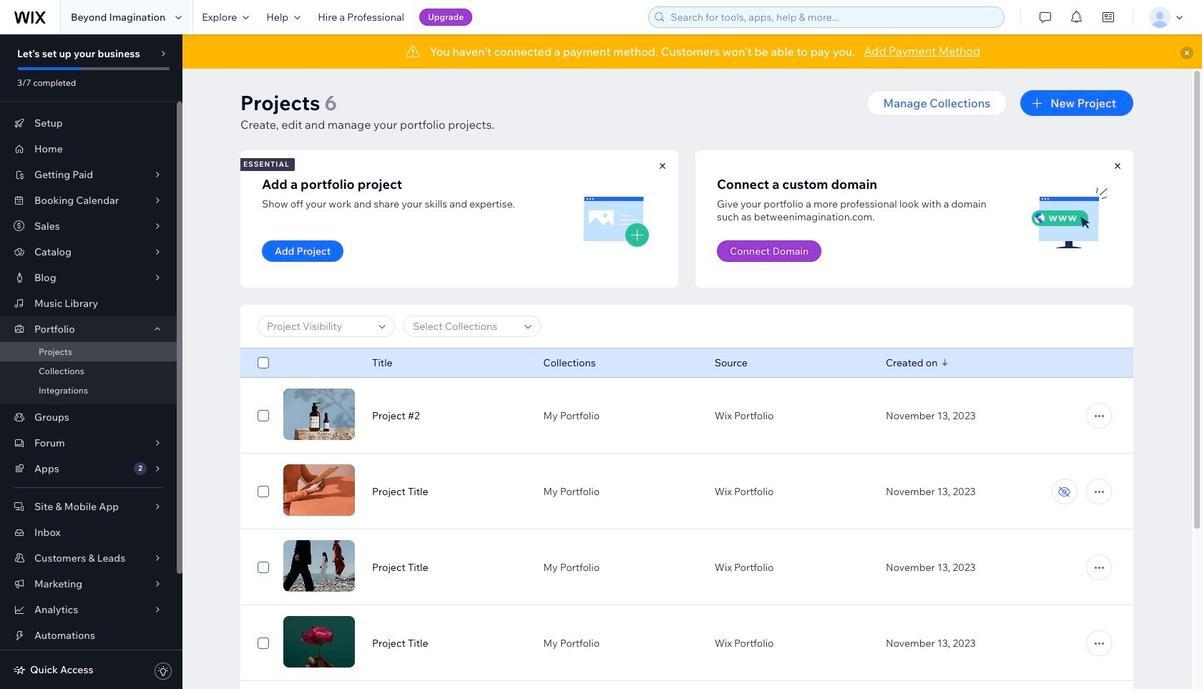 Task type: vqa. For each thing, say whether or not it's contained in the screenshot.
Project Visibility field
yes



Task type: describe. For each thing, give the bounding box(es) containing it.
Search for tools, apps, help & more... field
[[666, 7, 1000, 27]]

sidebar element
[[0, 34, 182, 689]]



Task type: locate. For each thing, give the bounding box(es) containing it.
alert
[[182, 34, 1202, 69]]

Select Collections field
[[409, 316, 520, 336]]

Project Visibility field
[[263, 316, 374, 336]]

list
[[238, 150, 1133, 288]]

None checkbox
[[258, 483, 269, 500], [258, 559, 269, 576], [258, 635, 269, 652], [258, 483, 269, 500], [258, 559, 269, 576], [258, 635, 269, 652]]

None checkbox
[[258, 354, 269, 371], [258, 407, 269, 424], [258, 354, 269, 371], [258, 407, 269, 424]]



